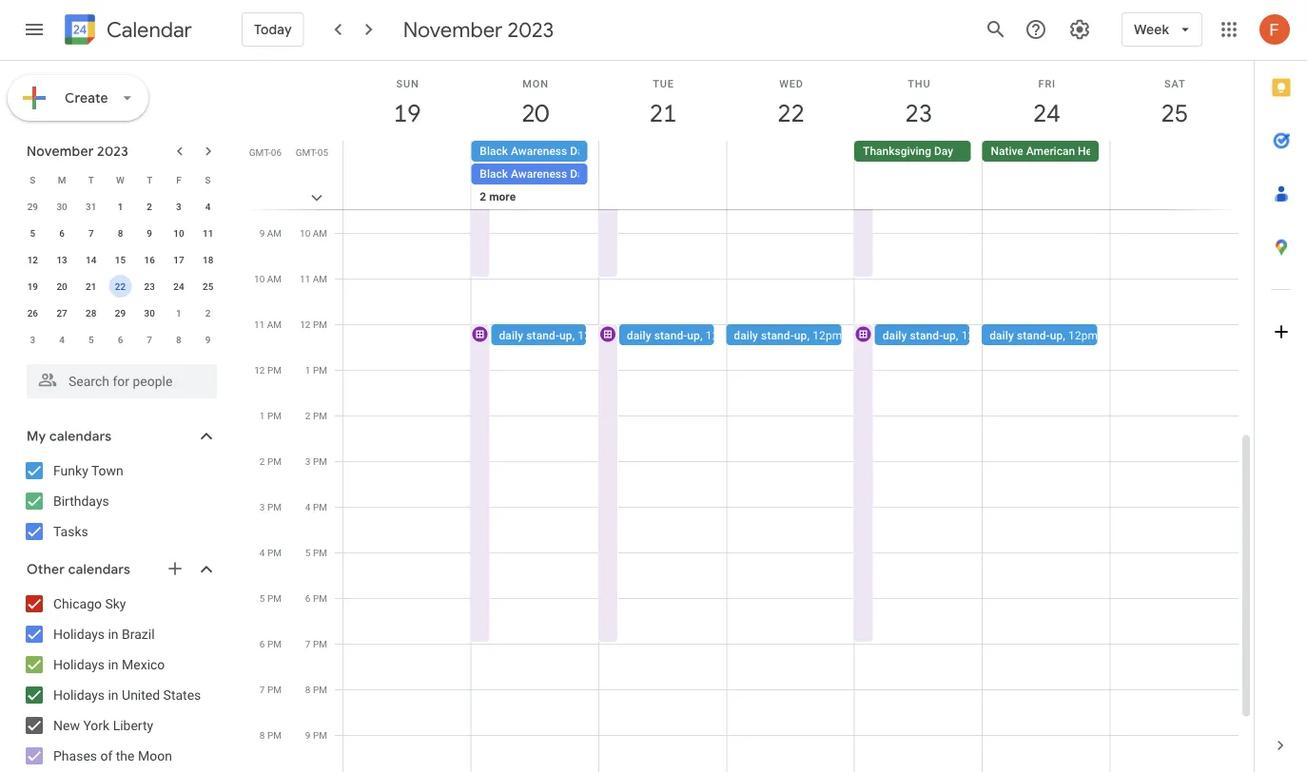 Task type: locate. For each thing, give the bounding box(es) containing it.
25 inside row
[[203, 281, 214, 292]]

9 am
[[260, 227, 282, 239]]

row up october 31 element
[[18, 167, 223, 193]]

23 element
[[138, 275, 161, 298]]

2 horizontal spatial 11
[[300, 273, 311, 285]]

gmt-
[[249, 147, 271, 158], [296, 147, 318, 158]]

sat
[[1165, 78, 1186, 89]]

7 pm up 9 pm
[[305, 639, 327, 650]]

t left f
[[147, 174, 153, 186]]

november 2023 up the "mon"
[[403, 16, 554, 43]]

row
[[335, 141, 1255, 232], [18, 167, 223, 193], [18, 193, 223, 220], [18, 220, 223, 247], [18, 247, 223, 273], [18, 273, 223, 300], [18, 300, 223, 326], [18, 326, 223, 353]]

26 element
[[21, 302, 44, 325]]

24 down 17
[[173, 281, 184, 292]]

black awareness day button
[[471, 141, 589, 162], [471, 164, 589, 185]]

row containing 26
[[18, 300, 223, 326]]

wed
[[780, 78, 804, 89]]

0 horizontal spatial 19
[[27, 281, 38, 292]]

december 7 element
[[138, 328, 161, 351]]

2 gmt- from the left
[[296, 147, 318, 158]]

united
[[122, 688, 160, 703]]

s right f
[[205, 174, 211, 186]]

row up 29 element
[[18, 273, 223, 300]]

19 up 26
[[27, 281, 38, 292]]

row up 22 element
[[18, 247, 223, 273]]

0 horizontal spatial 12
[[27, 254, 38, 266]]

5 stand- from the left
[[1018, 329, 1051, 342]]

2
[[480, 190, 487, 204], [147, 201, 152, 212], [205, 307, 211, 319], [305, 410, 311, 422], [260, 456, 265, 467]]

9 for 9 pm
[[305, 730, 311, 742]]

native american heritage day
[[991, 145, 1144, 158]]

21 down tue
[[649, 98, 676, 129]]

0 horizontal spatial 6 pm
[[260, 639, 282, 650]]

3 daily from the left
[[734, 329, 759, 342]]

1 horizontal spatial 7 pm
[[305, 639, 327, 650]]

None search field
[[0, 357, 236, 399]]

1 pm
[[305, 365, 327, 376], [260, 410, 282, 422]]

0 horizontal spatial 24
[[173, 281, 184, 292]]

3 pm
[[305, 456, 327, 467], [260, 502, 282, 513]]

0 vertical spatial 3 pm
[[305, 456, 327, 467]]

cell down 22 link
[[727, 141, 855, 232]]

grid
[[244, 61, 1255, 774]]

cell
[[344, 141, 471, 232], [471, 141, 599, 232], [599, 141, 727, 232], [727, 141, 855, 232], [1111, 141, 1238, 232]]

0 vertical spatial 11
[[203, 227, 214, 239]]

mon
[[523, 78, 549, 89]]

1 horizontal spatial 12 pm
[[300, 319, 327, 330]]

funky
[[53, 463, 88, 479]]

1 horizontal spatial 21
[[649, 98, 676, 129]]

october 29 element
[[21, 195, 44, 218]]

am
[[267, 227, 282, 239], [313, 227, 327, 239], [267, 273, 282, 285], [313, 273, 327, 285], [267, 319, 282, 330]]

0 vertical spatial 21
[[649, 98, 676, 129]]

1 horizontal spatial 2023
[[508, 16, 554, 43]]

3 holidays from the top
[[53, 688, 105, 703]]

0 horizontal spatial 12 pm
[[254, 365, 282, 376]]

f
[[176, 174, 181, 186]]

17 element
[[167, 248, 190, 271]]

1 vertical spatial black awareness day button
[[471, 164, 589, 185]]

0 vertical spatial 30
[[57, 201, 67, 212]]

29 for 29 element
[[115, 307, 126, 319]]

december 2 element
[[197, 302, 220, 325]]

10 am down 9 am
[[254, 273, 282, 285]]

26
[[27, 307, 38, 319]]

0 horizontal spatial s
[[30, 174, 36, 186]]

30 down m
[[57, 201, 67, 212]]

22 element
[[109, 275, 132, 298]]

october 30 element
[[51, 195, 73, 218]]

0 vertical spatial black
[[480, 145, 508, 158]]

row containing 12
[[18, 247, 223, 273]]

0 horizontal spatial 11
[[203, 227, 214, 239]]

06
[[271, 147, 282, 158]]

24
[[1033, 98, 1060, 129], [173, 281, 184, 292]]

0 vertical spatial holidays
[[53, 627, 105, 643]]

19 down sun
[[393, 98, 420, 129]]

0 vertical spatial 24
[[1033, 98, 1060, 129]]

december 5 element
[[80, 328, 103, 351]]

0 horizontal spatial 22
[[115, 281, 126, 292]]

7 pm
[[305, 639, 327, 650], [260, 684, 282, 696]]

1
[[118, 201, 123, 212], [176, 307, 182, 319], [305, 365, 311, 376], [260, 410, 265, 422]]

21 inside 21 element
[[86, 281, 97, 292]]

black awareness day button down the 20 link
[[471, 141, 589, 162]]

10 element
[[167, 222, 190, 245]]

0 vertical spatial 11 am
[[300, 273, 327, 285]]

30
[[57, 201, 67, 212], [144, 307, 155, 319]]

,
[[573, 329, 575, 342], [701, 329, 703, 342], [808, 329, 810, 342], [956, 329, 959, 342], [1063, 329, 1066, 342]]

holidays down holidays in brazil
[[53, 657, 105, 673]]

1 daily stand-up , 12pm from the left
[[499, 329, 608, 342]]

1 gmt- from the left
[[249, 147, 271, 158]]

7 pm right states
[[260, 684, 282, 696]]

holidays down chicago
[[53, 627, 105, 643]]

gmt- right 06
[[296, 147, 318, 158]]

2 inside the black awareness day black awareness day 2 more
[[480, 190, 487, 204]]

18 element
[[197, 248, 220, 271]]

24 inside grid
[[1033, 98, 1060, 129]]

22 down wed
[[777, 98, 804, 129]]

Search for people text field
[[38, 365, 206, 399]]

3 cell from the left
[[599, 141, 727, 232]]

cell down the 20 link
[[471, 141, 599, 232]]

11 element
[[197, 222, 220, 245]]

1 in from the top
[[108, 627, 119, 643]]

24 element
[[167, 275, 190, 298]]

23 down thu
[[905, 98, 932, 129]]

10 down 9 am
[[254, 273, 265, 285]]

1 horizontal spatial 24
[[1033, 98, 1060, 129]]

0 horizontal spatial november 2023
[[27, 143, 129, 160]]

25
[[1160, 98, 1188, 129], [203, 281, 214, 292]]

21 element
[[80, 275, 103, 298]]

0 horizontal spatial november
[[27, 143, 94, 160]]

1 horizontal spatial 12
[[254, 365, 265, 376]]

1 horizontal spatial 3 pm
[[305, 456, 327, 467]]

15 element
[[109, 248, 132, 271]]

calendars
[[49, 428, 112, 445], [68, 562, 130, 579]]

1 horizontal spatial 30
[[144, 307, 155, 319]]

other
[[27, 562, 65, 579]]

9
[[147, 227, 152, 239], [260, 227, 265, 239], [205, 334, 211, 346], [305, 730, 311, 742]]

1 vertical spatial 19
[[27, 281, 38, 292]]

awareness
[[511, 145, 568, 158], [511, 168, 568, 181]]

december 6 element
[[109, 328, 132, 351]]

1 vertical spatial 1 pm
[[260, 410, 282, 422]]

8 pm up 9 pm
[[305, 684, 327, 696]]

0 vertical spatial awareness
[[511, 145, 568, 158]]

other calendars list
[[4, 589, 236, 772]]

0 horizontal spatial 25
[[203, 281, 214, 292]]

0 vertical spatial 10 am
[[300, 227, 327, 239]]

1 horizontal spatial 11
[[254, 319, 265, 330]]

4 daily from the left
[[883, 329, 908, 342]]

november 2023
[[403, 16, 554, 43], [27, 143, 129, 160]]

1 vertical spatial 2 pm
[[260, 456, 282, 467]]

0 horizontal spatial 3 pm
[[260, 502, 282, 513]]

2023
[[508, 16, 554, 43], [97, 143, 129, 160]]

in for mexico
[[108, 657, 119, 673]]

tue 21
[[649, 78, 676, 129]]

2 , from the left
[[701, 329, 703, 342]]

week button
[[1122, 7, 1203, 52]]

0 horizontal spatial 8 pm
[[260, 730, 282, 742]]

row up 15 element
[[18, 220, 223, 247]]

25 down 18
[[203, 281, 214, 292]]

brazil
[[122, 627, 155, 643]]

3 daily stand-up , 12pm from the left
[[734, 329, 843, 342]]

today button
[[242, 7, 304, 52]]

18
[[203, 254, 214, 266]]

november 2023 up m
[[27, 143, 129, 160]]

1 horizontal spatial 23
[[905, 98, 932, 129]]

november up sun
[[403, 16, 503, 43]]

6 pm
[[305, 593, 327, 604], [260, 639, 282, 650]]

05
[[318, 147, 328, 158]]

22
[[777, 98, 804, 129], [115, 281, 126, 292]]

10 right 9 am
[[300, 227, 311, 239]]

my
[[27, 428, 46, 445]]

19 inside row
[[27, 281, 38, 292]]

0 vertical spatial 4 pm
[[305, 502, 327, 513]]

cell containing black awareness day
[[471, 141, 599, 232]]

0 vertical spatial 23
[[905, 98, 932, 129]]

row down 29 element
[[18, 326, 223, 353]]

1 horizontal spatial 20
[[521, 98, 548, 129]]

1 horizontal spatial 19
[[393, 98, 420, 129]]

1 vertical spatial november
[[27, 143, 94, 160]]

6
[[59, 227, 65, 239], [118, 334, 123, 346], [305, 593, 311, 604], [260, 639, 265, 650]]

12 element
[[21, 248, 44, 271]]

2 horizontal spatial 10
[[300, 227, 311, 239]]

1 vertical spatial 24
[[173, 281, 184, 292]]

1 horizontal spatial s
[[205, 174, 211, 186]]

1 horizontal spatial 1 pm
[[305, 365, 327, 376]]

thanksgiving day button
[[855, 141, 971, 162]]

fri 24
[[1033, 78, 1060, 129]]

0 vertical spatial november 2023
[[403, 16, 554, 43]]

daily stand-up , 12pm
[[499, 329, 608, 342], [627, 329, 736, 342], [734, 329, 843, 342], [883, 329, 992, 342], [990, 329, 1099, 342]]

29 left october 30 element
[[27, 201, 38, 212]]

9 for 9 am
[[260, 227, 265, 239]]

1 vertical spatial 3 pm
[[260, 502, 282, 513]]

0 vertical spatial 6 pm
[[305, 593, 327, 604]]

15
[[115, 254, 126, 266]]

gmt- for 05
[[296, 147, 318, 158]]

2 pm
[[305, 410, 327, 422], [260, 456, 282, 467]]

1 vertical spatial black
[[480, 168, 508, 181]]

stand-
[[527, 329, 560, 342], [655, 329, 688, 342], [762, 329, 795, 342], [910, 329, 943, 342], [1018, 329, 1051, 342]]

3 in from the top
[[108, 688, 119, 703]]

19 link
[[386, 91, 429, 135]]

1 horizontal spatial gmt-
[[296, 147, 318, 158]]

main drawer image
[[23, 18, 46, 41]]

0 vertical spatial 12
[[27, 254, 38, 266]]

thu
[[908, 78, 931, 89]]

8 pm left 9 pm
[[260, 730, 282, 742]]

2 inside december 2 element
[[205, 307, 211, 319]]

14
[[86, 254, 97, 266]]

1 vertical spatial 25
[[203, 281, 214, 292]]

december 4 element
[[51, 328, 73, 351]]

row down w
[[18, 193, 223, 220]]

21 link
[[642, 91, 685, 135]]

awareness down the 20 link
[[511, 145, 568, 158]]

0 horizontal spatial 21
[[86, 281, 97, 292]]

1 vertical spatial 10 am
[[254, 273, 282, 285]]

5 daily stand-up , 12pm from the left
[[990, 329, 1099, 342]]

23 down 16
[[144, 281, 155, 292]]

10 am right 9 am
[[300, 227, 327, 239]]

2 vertical spatial in
[[108, 688, 119, 703]]

s
[[30, 174, 36, 186], [205, 174, 211, 186]]

0 horizontal spatial 29
[[27, 201, 38, 212]]

22 down 15
[[115, 281, 126, 292]]

21 up 28
[[86, 281, 97, 292]]

0 vertical spatial black awareness day button
[[471, 141, 589, 162]]

11 am
[[300, 273, 327, 285], [254, 319, 282, 330]]

calendars up chicago sky at the left of page
[[68, 562, 130, 579]]

0 vertical spatial 20
[[521, 98, 548, 129]]

in left brazil
[[108, 627, 119, 643]]

10 inside row
[[173, 227, 184, 239]]

1 vertical spatial 11 am
[[254, 319, 282, 330]]

row group
[[18, 193, 223, 353]]

in for brazil
[[108, 627, 119, 643]]

calendar heading
[[103, 17, 192, 43]]

5 daily from the left
[[990, 329, 1015, 342]]

row down 22 link
[[335, 141, 1255, 232]]

pm
[[313, 319, 327, 330], [267, 365, 282, 376], [313, 365, 327, 376], [267, 410, 282, 422], [313, 410, 327, 422], [267, 456, 282, 467], [313, 456, 327, 467], [267, 502, 282, 513], [313, 502, 327, 513], [267, 547, 282, 559], [313, 547, 327, 559], [267, 593, 282, 604], [313, 593, 327, 604], [267, 639, 282, 650], [313, 639, 327, 650], [267, 684, 282, 696], [313, 684, 327, 696], [267, 730, 282, 742], [313, 730, 327, 742]]

20 up '27'
[[57, 281, 67, 292]]

week
[[1135, 21, 1170, 38]]

2 awareness from the top
[[511, 168, 568, 181]]

m
[[58, 174, 66, 186]]

tab list
[[1256, 61, 1308, 720]]

30 for october 30 element
[[57, 201, 67, 212]]

1 t from the left
[[88, 174, 94, 186]]

cell down 19 link
[[344, 141, 471, 232]]

more
[[489, 190, 516, 204]]

0 vertical spatial 2 pm
[[305, 410, 327, 422]]

28 element
[[80, 302, 103, 325]]

holidays up new
[[53, 688, 105, 703]]

17
[[173, 254, 184, 266]]

1 horizontal spatial 10
[[254, 273, 265, 285]]

21 inside grid
[[649, 98, 676, 129]]

2 more button
[[471, 187, 588, 208]]

0 horizontal spatial t
[[88, 174, 94, 186]]

7 right states
[[260, 684, 265, 696]]

1 black awareness day button from the top
[[471, 141, 589, 162]]

1 awareness from the top
[[511, 145, 568, 158]]

black awareness day button up '2 more' button on the top left of page
[[471, 164, 589, 185]]

20
[[521, 98, 548, 129], [57, 281, 67, 292]]

black
[[480, 145, 508, 158], [480, 168, 508, 181]]

t up october 31 element
[[88, 174, 94, 186]]

up
[[560, 329, 573, 342], [688, 329, 701, 342], [795, 329, 808, 342], [943, 329, 956, 342], [1051, 329, 1063, 342]]

1 vertical spatial 4 pm
[[260, 547, 282, 559]]

in left united
[[108, 688, 119, 703]]

29 element
[[109, 302, 132, 325]]

5 pm
[[305, 547, 327, 559], [260, 593, 282, 604]]

1 vertical spatial 30
[[144, 307, 155, 319]]

row up december 6 element
[[18, 300, 223, 326]]

1 vertical spatial 29
[[115, 307, 126, 319]]

2 cell from the left
[[471, 141, 599, 232]]

8 pm
[[305, 684, 327, 696], [260, 730, 282, 742]]

12pm
[[578, 329, 608, 342], [706, 329, 736, 342], [813, 329, 843, 342], [962, 329, 992, 342], [1069, 329, 1099, 342]]

0 horizontal spatial gmt-
[[249, 147, 271, 158]]

1 vertical spatial calendars
[[68, 562, 130, 579]]

25 down sat
[[1160, 98, 1188, 129]]

gmt- left the gmt-05
[[249, 147, 271, 158]]

in left mexico on the left of page
[[108, 657, 119, 673]]

0 horizontal spatial 20
[[57, 281, 67, 292]]

1 daily from the left
[[499, 329, 524, 342]]

22 inside 22 element
[[115, 281, 126, 292]]

1 vertical spatial 23
[[144, 281, 155, 292]]

holidays in mexico
[[53, 657, 165, 673]]

1 horizontal spatial 29
[[115, 307, 126, 319]]

1 vertical spatial 12 pm
[[254, 365, 282, 376]]

1 vertical spatial awareness
[[511, 168, 568, 181]]

10 up 17
[[173, 227, 184, 239]]

7 down 30 element
[[147, 334, 152, 346]]

2 vertical spatial 12
[[254, 365, 265, 376]]

29 up december 6 element
[[115, 307, 126, 319]]

calendar
[[107, 17, 192, 43]]

calendar element
[[61, 10, 192, 52]]

awareness up '2 more' button on the top left of page
[[511, 168, 568, 181]]

1 vertical spatial in
[[108, 657, 119, 673]]

30 up december 7 element
[[144, 307, 155, 319]]

24 down fri
[[1033, 98, 1060, 129]]

1 holidays from the top
[[53, 627, 105, 643]]

sat 25
[[1160, 78, 1188, 129]]

4 up from the left
[[943, 329, 956, 342]]

1 vertical spatial 5 pm
[[260, 593, 282, 604]]

16
[[144, 254, 155, 266]]

2023 up the "mon"
[[508, 16, 554, 43]]

4 12pm from the left
[[962, 329, 992, 342]]

2 holidays from the top
[[53, 657, 105, 673]]

21
[[649, 98, 676, 129], [86, 281, 97, 292]]

3 , from the left
[[808, 329, 810, 342]]

19
[[393, 98, 420, 129], [27, 281, 38, 292]]

mon 20
[[521, 78, 549, 129]]

4 inside 'element'
[[59, 334, 65, 346]]

daily
[[499, 329, 524, 342], [627, 329, 652, 342], [734, 329, 759, 342], [883, 329, 908, 342], [990, 329, 1015, 342]]

8 left 9 pm
[[260, 730, 265, 742]]

0 vertical spatial 2023
[[508, 16, 554, 43]]

20 down the "mon"
[[521, 98, 548, 129]]

0 horizontal spatial 10
[[173, 227, 184, 239]]

13
[[57, 254, 67, 266]]

9 for december 9 element
[[205, 334, 211, 346]]

cell down the 21 link
[[599, 141, 727, 232]]

2 in from the top
[[108, 657, 119, 673]]

10 am
[[300, 227, 327, 239], [254, 273, 282, 285]]

2023 up w
[[97, 143, 129, 160]]

1 vertical spatial november 2023
[[27, 143, 129, 160]]

1 cell from the left
[[344, 141, 471, 232]]

5 12pm from the left
[[1069, 329, 1099, 342]]

black awareness day black awareness day 2 more
[[480, 145, 589, 204]]

of
[[100, 749, 113, 764]]

calendars up funky town in the left of the page
[[49, 428, 112, 445]]

cell down 25 link
[[1111, 141, 1238, 232]]

s up october 29 element
[[30, 174, 36, 186]]

0 vertical spatial 5 pm
[[305, 547, 327, 559]]

december 3 element
[[21, 328, 44, 351]]

2 stand- from the left
[[655, 329, 688, 342]]

0 horizontal spatial 4 pm
[[260, 547, 282, 559]]

november up m
[[27, 143, 94, 160]]

0 horizontal spatial 2023
[[97, 143, 129, 160]]

5 cell from the left
[[1111, 141, 1238, 232]]



Task type: describe. For each thing, give the bounding box(es) containing it.
1 horizontal spatial 8 pm
[[305, 684, 327, 696]]

0 horizontal spatial 10 am
[[254, 273, 282, 285]]

row containing 19
[[18, 273, 223, 300]]

sun
[[397, 78, 419, 89]]

1 vertical spatial 8 pm
[[260, 730, 282, 742]]

row containing s
[[18, 167, 223, 193]]

1 horizontal spatial 5 pm
[[305, 547, 327, 559]]

0 horizontal spatial 1 pm
[[260, 410, 282, 422]]

25 link
[[1153, 91, 1197, 135]]

december 9 element
[[197, 328, 220, 351]]

2 daily from the left
[[627, 329, 652, 342]]

30 element
[[138, 302, 161, 325]]

other calendars
[[27, 562, 130, 579]]

8 down december 1 element
[[176, 334, 182, 346]]

funky town
[[53, 463, 124, 479]]

0 horizontal spatial 7 pm
[[260, 684, 282, 696]]

12 inside row
[[27, 254, 38, 266]]

row containing 3
[[18, 326, 223, 353]]

16 element
[[138, 248, 161, 271]]

3 12pm from the left
[[813, 329, 843, 342]]

4 cell from the left
[[727, 141, 855, 232]]

4 , from the left
[[956, 329, 959, 342]]

my calendars list
[[4, 456, 236, 547]]

calendars for my calendars
[[49, 428, 112, 445]]

1 black from the top
[[480, 145, 508, 158]]

5 up from the left
[[1051, 329, 1063, 342]]

0 horizontal spatial 2 pm
[[260, 456, 282, 467]]

13 element
[[51, 248, 73, 271]]

gmt-05
[[296, 147, 328, 158]]

liberty
[[113, 718, 153, 734]]

2 up from the left
[[688, 329, 701, 342]]

31
[[86, 201, 97, 212]]

7 inside december 7 element
[[147, 334, 152, 346]]

28
[[86, 307, 97, 319]]

row containing black awareness day
[[335, 141, 1255, 232]]

7 down october 31 element
[[88, 227, 94, 239]]

1 horizontal spatial november 2023
[[403, 16, 554, 43]]

sky
[[105, 596, 126, 612]]

w
[[116, 174, 125, 186]]

24 link
[[1025, 91, 1069, 135]]

holidays in united states
[[53, 688, 201, 703]]

phases of the moon
[[53, 749, 172, 764]]

tue
[[653, 78, 675, 89]]

october 31 element
[[80, 195, 103, 218]]

town
[[91, 463, 124, 479]]

11 inside row
[[203, 227, 214, 239]]

thu 23
[[905, 78, 932, 129]]

row containing 29
[[18, 193, 223, 220]]

states
[[163, 688, 201, 703]]

my calendars button
[[4, 422, 236, 452]]

2 black awareness day button from the top
[[471, 164, 589, 185]]

0 horizontal spatial 5 pm
[[260, 593, 282, 604]]

24 inside row
[[173, 281, 184, 292]]

birthdays
[[53, 494, 109, 509]]

december 8 element
[[167, 328, 190, 351]]

0 vertical spatial 12 pm
[[300, 319, 327, 330]]

25 inside grid
[[1160, 98, 1188, 129]]

york
[[83, 718, 110, 734]]

thanksgiving
[[863, 145, 932, 158]]

5 , from the left
[[1063, 329, 1066, 342]]

mexico
[[122, 657, 165, 673]]

thanksgiving day
[[863, 145, 954, 158]]

25 element
[[197, 275, 220, 298]]

20 link
[[514, 91, 557, 135]]

moon
[[138, 749, 172, 764]]

0 vertical spatial 19
[[393, 98, 420, 129]]

1 up from the left
[[560, 329, 573, 342]]

create
[[65, 89, 108, 107]]

3 up from the left
[[795, 329, 808, 342]]

30 for 30 element
[[144, 307, 155, 319]]

my calendars
[[27, 428, 112, 445]]

1 vertical spatial 11
[[300, 273, 311, 285]]

native
[[991, 145, 1024, 158]]

sun 19
[[393, 78, 420, 129]]

2 horizontal spatial 12
[[300, 319, 311, 330]]

3 stand- from the left
[[762, 329, 795, 342]]

holidays for holidays in united states
[[53, 688, 105, 703]]

row containing 5
[[18, 220, 223, 247]]

2 12pm from the left
[[706, 329, 736, 342]]

holidays in brazil
[[53, 627, 155, 643]]

row group containing 29
[[18, 193, 223, 353]]

0 vertical spatial 1 pm
[[305, 365, 327, 376]]

4 stand- from the left
[[910, 329, 943, 342]]

gmt- for 06
[[249, 147, 271, 158]]

fri
[[1039, 78, 1057, 89]]

2 t from the left
[[147, 174, 153, 186]]

20 inside row
[[57, 281, 67, 292]]

create button
[[8, 75, 148, 121]]

chicago
[[53, 596, 102, 612]]

22 cell
[[106, 273, 135, 300]]

1 horizontal spatial 6 pm
[[305, 593, 327, 604]]

14 element
[[80, 248, 103, 271]]

gmt-06
[[249, 147, 282, 158]]

23 link
[[898, 91, 941, 135]]

1 horizontal spatial 11 am
[[300, 273, 327, 285]]

american
[[1027, 145, 1076, 158]]

2 vertical spatial 11
[[254, 319, 265, 330]]

today
[[254, 21, 292, 38]]

holidays for holidays in brazil
[[53, 627, 105, 643]]

december 1 element
[[167, 302, 190, 325]]

native american heritage day button
[[983, 141, 1144, 162]]

other calendars button
[[4, 555, 236, 585]]

holidays for holidays in mexico
[[53, 657, 105, 673]]

settings menu image
[[1069, 18, 1092, 41]]

23 inside row
[[144, 281, 155, 292]]

2 daily stand-up , 12pm from the left
[[627, 329, 736, 342]]

22 link
[[770, 91, 813, 135]]

9 pm
[[305, 730, 327, 742]]

november 2023 grid
[[18, 167, 223, 353]]

20 inside mon 20
[[521, 98, 548, 129]]

heritage
[[1079, 145, 1122, 158]]

22 inside wed 22
[[777, 98, 804, 129]]

1 horizontal spatial 2 pm
[[305, 410, 327, 422]]

grid containing 19
[[244, 61, 1255, 774]]

20 element
[[51, 275, 73, 298]]

1 horizontal spatial 10 am
[[300, 227, 327, 239]]

2 s from the left
[[205, 174, 211, 186]]

7 up 9 pm
[[305, 639, 311, 650]]

1 , from the left
[[573, 329, 575, 342]]

1 vertical spatial 2023
[[97, 143, 129, 160]]

1 horizontal spatial november
[[403, 16, 503, 43]]

tasks
[[53, 524, 88, 540]]

27 element
[[51, 302, 73, 325]]

19 element
[[21, 275, 44, 298]]

27
[[57, 307, 67, 319]]

4 daily stand-up , 12pm from the left
[[883, 329, 992, 342]]

new
[[53, 718, 80, 734]]

1 horizontal spatial 4 pm
[[305, 502, 327, 513]]

8 up 9 pm
[[305, 684, 311, 696]]

add other calendars image
[[166, 560, 185, 579]]

1 stand- from the left
[[527, 329, 560, 342]]

chicago sky
[[53, 596, 126, 612]]

8 up 15 element
[[118, 227, 123, 239]]

1 12pm from the left
[[578, 329, 608, 342]]

new york liberty
[[53, 718, 153, 734]]

29 for october 29 element
[[27, 201, 38, 212]]

phases
[[53, 749, 97, 764]]

2 black from the top
[[480, 168, 508, 181]]

the
[[116, 749, 135, 764]]

1 s from the left
[[30, 174, 36, 186]]

in for united
[[108, 688, 119, 703]]

wed 22
[[777, 78, 804, 129]]

calendars for other calendars
[[68, 562, 130, 579]]

0 vertical spatial 7 pm
[[305, 639, 327, 650]]

1 vertical spatial 6 pm
[[260, 639, 282, 650]]



Task type: vqa. For each thing, say whether or not it's contained in the screenshot.
1st the name
no



